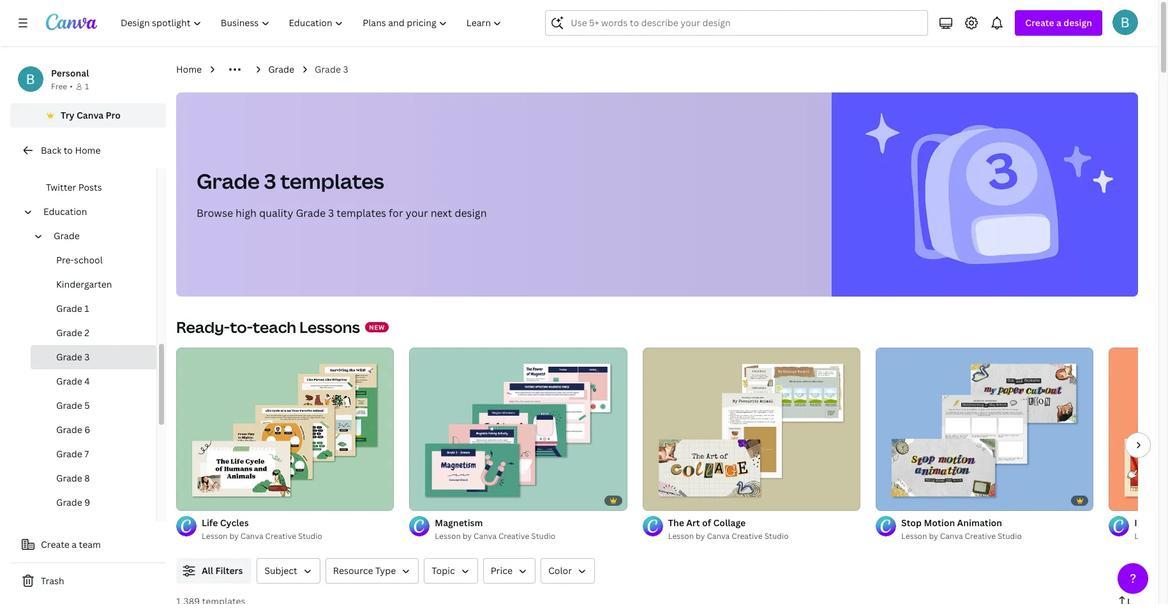 Task type: vqa. For each thing, say whether or not it's contained in the screenshot.
IN
no



Task type: describe. For each thing, give the bounding box(es) containing it.
1 horizontal spatial home
[[176, 63, 202, 75]]

life
[[202, 517, 218, 529]]

studio inside stop motion animation lesson by canva creative studio
[[998, 531, 1022, 542]]

lesson by canva creative studio link for stop motion animation
[[901, 530, 1094, 543]]

animation
[[957, 517, 1002, 529]]

studio inside life cycles lesson by canva creative studio
[[298, 531, 322, 542]]

filters
[[215, 565, 243, 577]]

introduc lesson by
[[1134, 517, 1168, 542]]

to
[[64, 144, 73, 156]]

personal
[[51, 67, 89, 79]]

the art of collage link
[[668, 516, 860, 530]]

topic button
[[424, 559, 478, 584]]

introduction to photo editing image
[[1109, 348, 1168, 511]]

grade 3 templates
[[197, 167, 384, 195]]

a for design
[[1056, 17, 1061, 29]]

trash link
[[10, 569, 166, 594]]

by inside life cycles lesson by canva creative studio
[[229, 531, 239, 542]]

media
[[118, 157, 144, 169]]

new
[[369, 323, 385, 332]]

the art of collage image
[[643, 348, 860, 511]]

lesson inside stop motion animation lesson by canva creative studio
[[901, 531, 927, 542]]

Search search field
[[571, 11, 920, 35]]

create for create a design
[[1025, 17, 1054, 29]]

1 horizontal spatial grade 3
[[315, 63, 348, 75]]

lesson by link
[[1134, 530, 1168, 543]]

life cycles link
[[202, 516, 394, 530]]

pre-
[[56, 254, 74, 266]]

0 horizontal spatial design
[[455, 206, 487, 220]]

creative inside life cycles lesson by canva creative studio
[[265, 531, 296, 542]]

canva inside the art of collage lesson by canva creative studio
[[707, 531, 730, 542]]

lesson by canva creative studio link for magnetism
[[435, 530, 627, 543]]

twitter posts link
[[20, 176, 156, 200]]

free •
[[51, 81, 73, 92]]

price button
[[483, 559, 536, 584]]

lesson inside the art of collage lesson by canva creative studio
[[668, 531, 694, 542]]

design inside dropdown button
[[1064, 17, 1092, 29]]

grade 4 link
[[31, 370, 156, 394]]

subject
[[265, 565, 297, 577]]

art
[[686, 517, 700, 529]]

canva inside stop motion animation lesson by canva creative studio
[[940, 531, 963, 542]]

posts
[[78, 181, 102, 193]]

by inside the art of collage lesson by canva creative studio
[[696, 531, 705, 542]]

animated
[[46, 157, 87, 169]]

create a design button
[[1015, 10, 1102, 36]]

4
[[84, 375, 90, 387]]

grade 6
[[56, 424, 90, 436]]

3 down top level navigation element
[[343, 63, 348, 75]]

animated social media
[[46, 157, 144, 169]]

team
[[79, 539, 101, 551]]

back
[[41, 144, 61, 156]]

grade button
[[49, 224, 149, 248]]

6
[[84, 424, 90, 436]]

grade 1
[[56, 303, 89, 315]]

magnetism
[[435, 517, 483, 529]]

grade 7 link
[[31, 442, 156, 467]]

try canva pro button
[[10, 103, 166, 128]]

subject button
[[257, 559, 320, 584]]

quality
[[259, 206, 293, 220]]

grade inside button
[[54, 230, 80, 242]]

grade 9
[[56, 497, 90, 509]]

canva inside life cycles lesson by canva creative studio
[[240, 531, 263, 542]]

social
[[90, 157, 116, 169]]

all
[[202, 565, 213, 577]]

grade 9 link
[[31, 491, 156, 515]]

home inside "link"
[[75, 144, 101, 156]]

8
[[84, 472, 90, 484]]

school
[[74, 254, 103, 266]]

color
[[548, 565, 572, 577]]

color button
[[541, 559, 595, 584]]

stop motion animation image
[[876, 348, 1094, 511]]

browse
[[197, 206, 233, 220]]

twitter
[[46, 181, 76, 193]]

life cycles lesson by canva creative studio
[[202, 517, 322, 542]]

2
[[84, 327, 89, 339]]

lessons
[[299, 317, 360, 338]]

1 vertical spatial templates
[[337, 206, 386, 220]]

price
[[491, 565, 513, 577]]

9
[[84, 497, 90, 509]]

try canva pro
[[61, 109, 121, 121]]

0 vertical spatial templates
[[280, 167, 384, 195]]

your
[[406, 206, 428, 220]]

grade 5
[[56, 400, 90, 412]]

resource
[[333, 565, 373, 577]]

grade 2 link
[[31, 321, 156, 345]]

lesson inside magnetism lesson by canva creative studio
[[435, 531, 461, 542]]

3 down the grade 3 templates at top left
[[328, 206, 334, 220]]

stop motion animation link
[[901, 516, 1094, 530]]

animated social media link
[[20, 151, 156, 176]]

ready-
[[176, 317, 230, 338]]

•
[[70, 81, 73, 92]]

resource type
[[333, 565, 396, 577]]

all filters
[[202, 565, 243, 577]]

collage
[[713, 517, 746, 529]]



Task type: locate. For each thing, give the bounding box(es) containing it.
twitter posts
[[46, 181, 102, 193]]

4 studio from the left
[[998, 531, 1022, 542]]

home
[[176, 63, 202, 75], [75, 144, 101, 156]]

back to home
[[41, 144, 101, 156]]

education
[[43, 206, 87, 218]]

None search field
[[545, 10, 928, 36]]

motion
[[924, 517, 955, 529]]

lesson by canva creative studio link for life cycles
[[202, 530, 394, 543]]

1 vertical spatial grade 3
[[56, 351, 90, 363]]

kindergarten
[[56, 278, 112, 290]]

creative inside the art of collage lesson by canva creative studio
[[732, 531, 763, 542]]

0 vertical spatial home
[[176, 63, 202, 75]]

1 studio from the left
[[298, 531, 322, 542]]

browse high quality grade 3 templates for your next design
[[197, 206, 487, 220]]

creative down the art of collage link
[[732, 531, 763, 542]]

try
[[61, 109, 74, 121]]

1 vertical spatial home
[[75, 144, 101, 156]]

stop motion animation lesson by canva creative studio
[[901, 517, 1022, 542]]

0 vertical spatial grade 3
[[315, 63, 348, 75]]

stop
[[901, 517, 922, 529]]

4 by from the left
[[929, 531, 938, 542]]

3 lesson from the left
[[668, 531, 694, 542]]

1 by from the left
[[229, 531, 239, 542]]

kindergarten link
[[31, 273, 156, 297]]

0 vertical spatial design
[[1064, 17, 1092, 29]]

grade 8
[[56, 472, 90, 484]]

5 by from the left
[[1162, 531, 1168, 542]]

grade 4
[[56, 375, 90, 387]]

3 up 4
[[84, 351, 90, 363]]

the
[[668, 517, 684, 529]]

type
[[375, 565, 396, 577]]

3 by from the left
[[696, 531, 705, 542]]

free
[[51, 81, 67, 92]]

grade 3 up grade 4
[[56, 351, 90, 363]]

lesson down magnetism
[[435, 531, 461, 542]]

lesson down life
[[202, 531, 228, 542]]

1 1 from the top
[[85, 81, 89, 92]]

create inside button
[[41, 539, 69, 551]]

lesson by canva creative studio link up price button
[[435, 530, 627, 543]]

studio inside the art of collage lesson by canva creative studio
[[764, 531, 789, 542]]

topic
[[432, 565, 455, 577]]

0 horizontal spatial home
[[75, 144, 101, 156]]

2 creative from the left
[[498, 531, 529, 542]]

5
[[84, 400, 90, 412]]

a
[[1056, 17, 1061, 29], [72, 539, 77, 551]]

creative down the magnetism "link"
[[498, 531, 529, 542]]

studio down stop motion animation link at the right
[[998, 531, 1022, 542]]

0 horizontal spatial create
[[41, 539, 69, 551]]

1 vertical spatial design
[[455, 206, 487, 220]]

creative inside stop motion animation lesson by canva creative studio
[[965, 531, 996, 542]]

0 vertical spatial create
[[1025, 17, 1054, 29]]

2 by from the left
[[463, 531, 472, 542]]

design
[[1064, 17, 1092, 29], [455, 206, 487, 220]]

1
[[85, 81, 89, 92], [84, 303, 89, 315]]

templates up 'browse high quality grade 3 templates for your next design'
[[280, 167, 384, 195]]

lesson by canva creative studio link down collage
[[668, 530, 860, 543]]

studio down the art of collage link
[[764, 531, 789, 542]]

3 creative from the left
[[732, 531, 763, 542]]

a inside button
[[72, 539, 77, 551]]

lesson down the
[[668, 531, 694, 542]]

1 inside "grade 1" link
[[84, 303, 89, 315]]

by down cycles in the bottom of the page
[[229, 531, 239, 542]]

for
[[389, 206, 403, 220]]

by
[[229, 531, 239, 542], [463, 531, 472, 542], [696, 531, 705, 542], [929, 531, 938, 542], [1162, 531, 1168, 542]]

1 vertical spatial a
[[72, 539, 77, 551]]

top level navigation element
[[112, 10, 513, 36]]

0 horizontal spatial grade 3
[[56, 351, 90, 363]]

1 vertical spatial create
[[41, 539, 69, 551]]

magnetism image
[[409, 348, 627, 511]]

design right 'next'
[[455, 206, 487, 220]]

design left the brad klo icon
[[1064, 17, 1092, 29]]

2 1 from the top
[[84, 303, 89, 315]]

3 lesson by canva creative studio link from the left
[[668, 530, 860, 543]]

3 up quality
[[264, 167, 276, 195]]

by inside introduc lesson by
[[1162, 531, 1168, 542]]

brad klo image
[[1113, 10, 1138, 35]]

3
[[343, 63, 348, 75], [264, 167, 276, 195], [328, 206, 334, 220], [84, 351, 90, 363]]

Sort by button
[[1113, 589, 1138, 604]]

pro
[[106, 109, 121, 121]]

trash
[[41, 575, 64, 587]]

lesson down stop
[[901, 531, 927, 542]]

life cycles image
[[176, 348, 394, 511]]

introduc
[[1134, 517, 1168, 529]]

1 up "2"
[[84, 303, 89, 315]]

canva down motion
[[940, 531, 963, 542]]

magnetism link
[[435, 516, 627, 530]]

grade inside 'link'
[[56, 472, 82, 484]]

creative inside magnetism lesson by canva creative studio
[[498, 531, 529, 542]]

lesson inside introduc lesson by
[[1134, 531, 1160, 542]]

lesson down introduc link at the right bottom of the page
[[1134, 531, 1160, 542]]

pre-school link
[[31, 248, 156, 273]]

lesson inside life cycles lesson by canva creative studio
[[202, 531, 228, 542]]

0 vertical spatial a
[[1056, 17, 1061, 29]]

grade 2
[[56, 327, 89, 339]]

canva right try
[[77, 109, 104, 121]]

create for create a team
[[41, 539, 69, 551]]

lesson by canva creative studio link
[[202, 530, 394, 543], [435, 530, 627, 543], [668, 530, 860, 543], [901, 530, 1094, 543]]

teach
[[253, 317, 296, 338]]

by down of
[[696, 531, 705, 542]]

3 studio from the left
[[764, 531, 789, 542]]

grade 8 link
[[31, 467, 156, 491]]

templates
[[280, 167, 384, 195], [337, 206, 386, 220]]

1 creative from the left
[[265, 531, 296, 542]]

next
[[431, 206, 452, 220]]

canva down magnetism
[[474, 531, 497, 542]]

creative
[[265, 531, 296, 542], [498, 531, 529, 542], [732, 531, 763, 542], [965, 531, 996, 542]]

pre-school
[[56, 254, 103, 266]]

grade 5 link
[[31, 394, 156, 418]]

grade 1 link
[[31, 297, 156, 321]]

2 lesson from the left
[[435, 531, 461, 542]]

4 lesson by canva creative studio link from the left
[[901, 530, 1094, 543]]

create a team
[[41, 539, 101, 551]]

templates left for
[[337, 206, 386, 220]]

0 horizontal spatial a
[[72, 539, 77, 551]]

lesson by canva creative studio link for the art of collage
[[668, 530, 860, 543]]

by inside magnetism lesson by canva creative studio
[[463, 531, 472, 542]]

2 lesson by canva creative studio link from the left
[[435, 530, 627, 543]]

grade 6 link
[[31, 418, 156, 442]]

1 vertical spatial 1
[[84, 303, 89, 315]]

1 lesson by canva creative studio link from the left
[[202, 530, 394, 543]]

by down introduc link at the right bottom of the page
[[1162, 531, 1168, 542]]

1 right •
[[85, 81, 89, 92]]

grade 3 down top level navigation element
[[315, 63, 348, 75]]

education link
[[38, 200, 149, 224]]

a inside dropdown button
[[1056, 17, 1061, 29]]

by inside stop motion animation lesson by canva creative studio
[[929, 531, 938, 542]]

1 horizontal spatial create
[[1025, 17, 1054, 29]]

ready-to-teach lessons
[[176, 317, 360, 338]]

0 vertical spatial 1
[[85, 81, 89, 92]]

studio down life cycles link
[[298, 531, 322, 542]]

2 studio from the left
[[531, 531, 555, 542]]

create inside dropdown button
[[1025, 17, 1054, 29]]

creative down animation
[[965, 531, 996, 542]]

magnetism lesson by canva creative studio
[[435, 517, 555, 542]]

canva down collage
[[707, 531, 730, 542]]

studio
[[298, 531, 322, 542], [531, 531, 555, 542], [764, 531, 789, 542], [998, 531, 1022, 542]]

studio inside magnetism lesson by canva creative studio
[[531, 531, 555, 542]]

1 lesson from the left
[[202, 531, 228, 542]]

by down magnetism
[[463, 531, 472, 542]]

high
[[236, 206, 257, 220]]

canva inside magnetism lesson by canva creative studio
[[474, 531, 497, 542]]

lesson by canva creative studio link up subject button
[[202, 530, 394, 543]]

1 horizontal spatial a
[[1056, 17, 1061, 29]]

all filters button
[[176, 559, 252, 584]]

create a design
[[1025, 17, 1092, 29]]

back to home link
[[10, 138, 166, 163]]

cycles
[[220, 517, 249, 529]]

canva inside button
[[77, 109, 104, 121]]

1 horizontal spatial design
[[1064, 17, 1092, 29]]

create a team button
[[10, 532, 166, 558]]

grade
[[268, 63, 294, 75], [315, 63, 341, 75], [197, 167, 260, 195], [296, 206, 326, 220], [54, 230, 80, 242], [56, 303, 82, 315], [56, 327, 82, 339], [56, 351, 82, 363], [56, 375, 82, 387], [56, 400, 82, 412], [56, 424, 82, 436], [56, 448, 82, 460], [56, 472, 82, 484], [56, 497, 82, 509]]

of
[[702, 517, 711, 529]]

7
[[84, 448, 89, 460]]

4 creative from the left
[[965, 531, 996, 542]]

the art of collage lesson by canva creative studio
[[668, 517, 789, 542]]

by down motion
[[929, 531, 938, 542]]

4 lesson from the left
[[901, 531, 927, 542]]

canva down cycles in the bottom of the page
[[240, 531, 263, 542]]

canva
[[77, 109, 104, 121], [240, 531, 263, 542], [474, 531, 497, 542], [707, 531, 730, 542], [940, 531, 963, 542]]

a for team
[[72, 539, 77, 551]]

creative down life cycles link
[[265, 531, 296, 542]]

resource type button
[[325, 559, 419, 584]]

grade 7
[[56, 448, 89, 460]]

5 lesson from the left
[[1134, 531, 1160, 542]]

studio down the magnetism "link"
[[531, 531, 555, 542]]

lesson by canva creative studio link down animation
[[901, 530, 1094, 543]]

grade 3
[[315, 63, 348, 75], [56, 351, 90, 363]]



